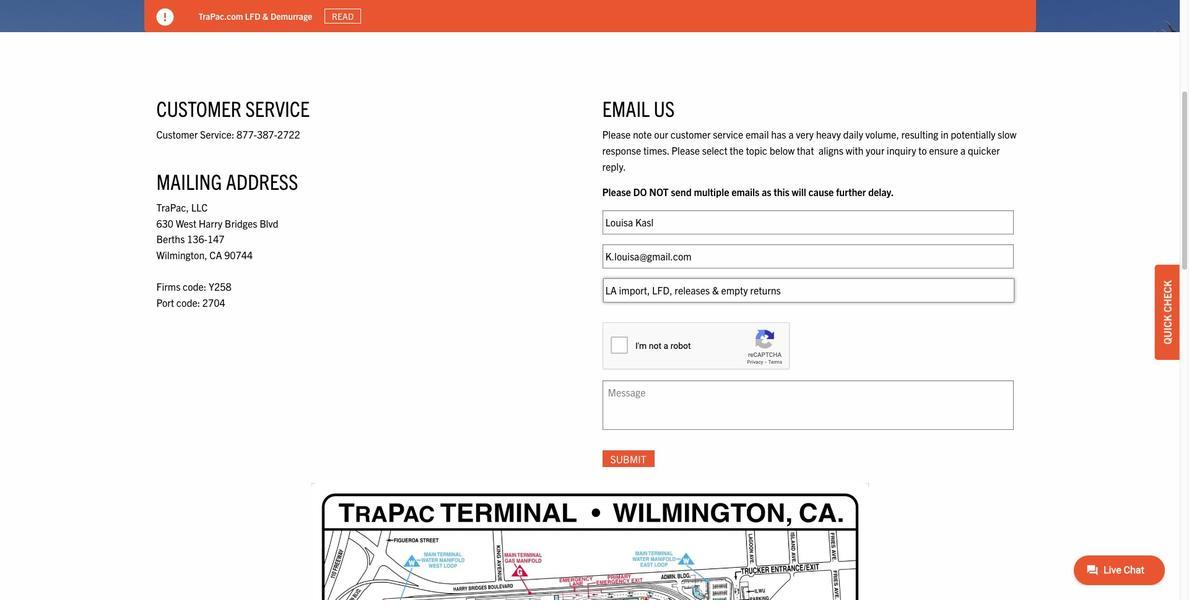 Task type: vqa. For each thing, say whether or not it's contained in the screenshot.
2nd the Customer from the bottom
yes



Task type: describe. For each thing, give the bounding box(es) containing it.
147
[[207, 233, 225, 245]]

trapac.com lfd & demurrage
[[199, 10, 312, 21]]

Your Name text field
[[602, 210, 1014, 235]]

&
[[263, 10, 268, 21]]

heavy
[[816, 128, 841, 141]]

email
[[602, 95, 650, 122]]

630
[[156, 217, 173, 230]]

2722
[[277, 128, 300, 141]]

Your Email text field
[[602, 244, 1014, 269]]

customer service: 877-387-2722
[[156, 128, 300, 141]]

trapac,
[[156, 201, 189, 214]]

wilmington,
[[156, 249, 207, 261]]

ensure
[[929, 144, 958, 157]]

berths
[[156, 233, 185, 245]]

with
[[846, 144, 864, 157]]

emails
[[732, 186, 760, 198]]

trapac.com
[[199, 10, 243, 21]]

0 horizontal spatial a
[[789, 128, 794, 141]]

will
[[792, 186, 806, 198]]

2704
[[202, 296, 225, 309]]

to
[[918, 144, 927, 157]]

please do not send multiple emails as this will cause further delay.
[[602, 186, 894, 198]]

bridges
[[225, 217, 257, 230]]

quicker
[[968, 144, 1000, 157]]

response
[[602, 144, 641, 157]]

our
[[654, 128, 668, 141]]

your
[[866, 144, 885, 157]]

service:
[[200, 128, 234, 141]]

daily
[[843, 128, 863, 141]]

email us
[[602, 95, 675, 122]]

further
[[836, 186, 866, 198]]

cause
[[808, 186, 834, 198]]

inquiry
[[887, 144, 916, 157]]

please for our
[[602, 128, 631, 141]]

y258
[[209, 281, 231, 293]]

quick check link
[[1155, 265, 1180, 360]]

0 vertical spatial code:
[[183, 281, 206, 293]]

times.
[[643, 144, 669, 157]]

potentially
[[951, 128, 996, 141]]

customer
[[671, 128, 711, 141]]

main content containing customer service
[[144, 69, 1036, 601]]

1 vertical spatial please
[[672, 144, 700, 157]]

email
[[746, 128, 769, 141]]

in
[[941, 128, 949, 141]]



Task type: locate. For each thing, give the bounding box(es) containing it.
0 vertical spatial a
[[789, 128, 794, 141]]

please left do
[[602, 186, 631, 198]]

877-
[[237, 128, 257, 141]]

below
[[770, 144, 795, 157]]

this
[[774, 186, 790, 198]]

trapac, llc 630 west harry bridges blvd berths 136-147 wilmington, ca 90744
[[156, 201, 278, 261]]

ca
[[210, 249, 222, 261]]

has
[[771, 128, 786, 141]]

quick
[[1161, 315, 1174, 345]]

please for not
[[602, 186, 631, 198]]

please up response
[[602, 128, 631, 141]]

firms
[[156, 281, 180, 293]]

a
[[789, 128, 794, 141], [961, 144, 966, 157]]

very
[[796, 128, 814, 141]]

a right has
[[789, 128, 794, 141]]

delay.
[[868, 186, 894, 198]]

port
[[156, 296, 174, 309]]

address
[[226, 168, 298, 194]]

the
[[730, 144, 744, 157]]

customer service
[[156, 95, 310, 122]]

please note our customer service email has a very heavy daily volume, resulting in potentially slow response times. please select the topic below that  aligns with your inquiry to ensure a quicker reply.
[[602, 128, 1017, 173]]

customer for customer service: 877-387-2722
[[156, 128, 198, 141]]

mailing address
[[156, 168, 298, 194]]

resulting
[[902, 128, 938, 141]]

customer
[[156, 95, 241, 122], [156, 128, 198, 141]]

387-
[[257, 128, 277, 141]]

2 customer from the top
[[156, 128, 198, 141]]

a down potentially
[[961, 144, 966, 157]]

not
[[649, 186, 669, 198]]

code: right port
[[176, 296, 200, 309]]

Message text field
[[602, 381, 1014, 430]]

blvd
[[260, 217, 278, 230]]

main content
[[144, 69, 1036, 601]]

136-
[[187, 233, 207, 245]]

customer up service:
[[156, 95, 241, 122]]

slow
[[998, 128, 1017, 141]]

service
[[713, 128, 743, 141]]

1 vertical spatial a
[[961, 144, 966, 157]]

volume,
[[866, 128, 899, 141]]

reply.
[[602, 160, 626, 173]]

harry
[[199, 217, 222, 230]]

1 horizontal spatial a
[[961, 144, 966, 157]]

west
[[176, 217, 196, 230]]

llc
[[191, 201, 208, 214]]

service
[[245, 95, 310, 122]]

code:
[[183, 281, 206, 293], [176, 296, 200, 309]]

please
[[602, 128, 631, 141], [672, 144, 700, 157], [602, 186, 631, 198]]

do
[[633, 186, 647, 198]]

None submit
[[602, 451, 654, 468]]

2 vertical spatial please
[[602, 186, 631, 198]]

topic
[[746, 144, 767, 157]]

read link
[[325, 9, 361, 24]]

code: up 2704 at the left of page
[[183, 281, 206, 293]]

demurrage
[[270, 10, 312, 21]]

1 vertical spatial code:
[[176, 296, 200, 309]]

solid image
[[156, 9, 174, 26]]

firms code:  y258 port code:  2704
[[156, 281, 231, 309]]

1 vertical spatial customer
[[156, 128, 198, 141]]

quick check
[[1161, 281, 1174, 345]]

note
[[633, 128, 652, 141]]

us
[[654, 95, 675, 122]]

90744
[[224, 249, 253, 261]]

send
[[671, 186, 692, 198]]

none submit inside main content
[[602, 451, 654, 468]]

mailing
[[156, 168, 222, 194]]

1 customer from the top
[[156, 95, 241, 122]]

customer left service:
[[156, 128, 198, 141]]

multiple
[[694, 186, 729, 198]]

select
[[702, 144, 728, 157]]

please down customer
[[672, 144, 700, 157]]

0 vertical spatial please
[[602, 128, 631, 141]]

that
[[797, 144, 814, 157]]

check
[[1161, 281, 1174, 313]]

as
[[762, 186, 771, 198]]

read
[[332, 11, 354, 22]]

lfd
[[245, 10, 261, 21]]

customer for customer service
[[156, 95, 241, 122]]

0 vertical spatial customer
[[156, 95, 241, 122]]



